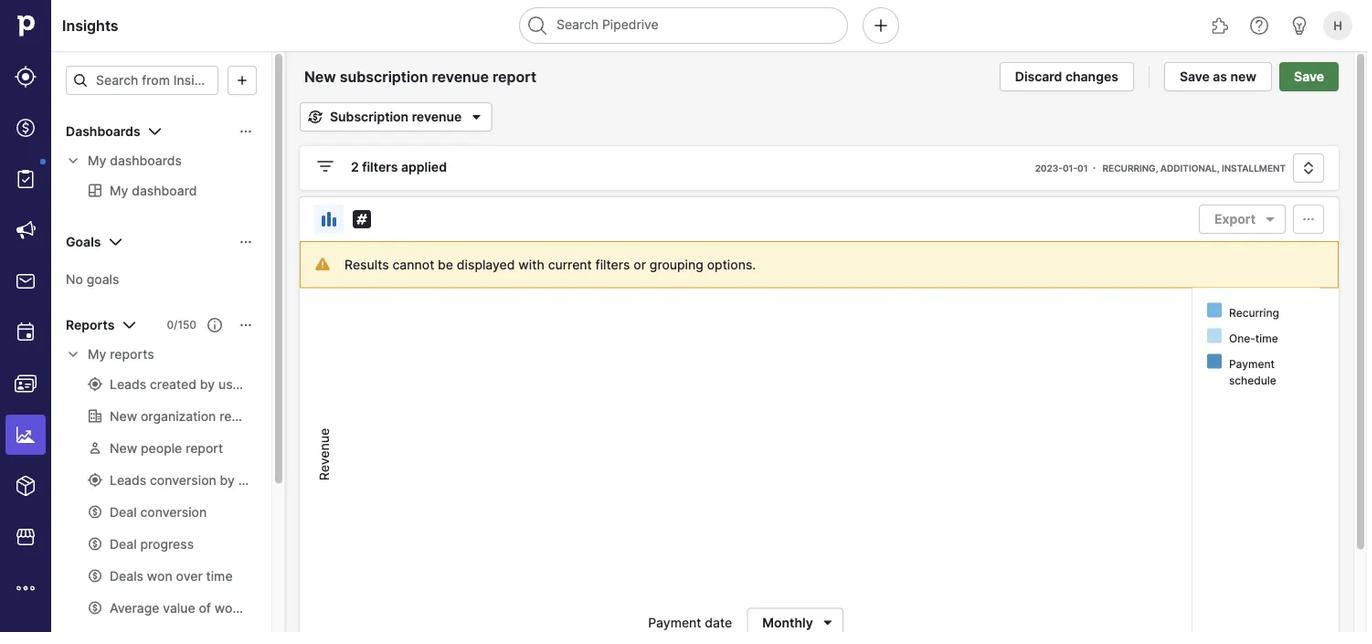 Task type: vqa. For each thing, say whether or not it's contained in the screenshot.
middle lost
no



Task type: locate. For each thing, give the bounding box(es) containing it.
displayed
[[457, 257, 515, 272]]

deals image
[[15, 117, 37, 139]]

filters
[[362, 160, 398, 175], [596, 257, 630, 272]]

menu item
[[0, 410, 51, 461]]

0 horizontal spatial payment
[[648, 615, 702, 631]]

goals up no on the top of the page
[[66, 235, 101, 250]]

dashboards up color secondary image
[[66, 124, 140, 139]]

1 vertical spatial payment
[[648, 615, 702, 631]]

my right color secondary image
[[88, 153, 106, 169]]

0 vertical spatial payment
[[1230, 357, 1275, 371]]

reports
[[66, 318, 115, 333], [110, 347, 154, 363]]

save left as
[[1180, 69, 1210, 85]]

revenue
[[316, 429, 332, 481]]

01
[[1078, 163, 1088, 174]]

2 filters applied
[[351, 160, 447, 175]]

more image
[[15, 578, 37, 600]]

color primary image inside export "button"
[[1260, 212, 1282, 227]]

payment schedule
[[1230, 357, 1277, 387]]

color primary image inside dashboards button
[[239, 124, 253, 139]]

payment up schedule
[[1230, 357, 1275, 371]]

payment
[[1230, 357, 1275, 371], [648, 615, 702, 631]]

revenue
[[412, 109, 462, 125]]

payment left date
[[648, 615, 702, 631]]

1 horizontal spatial payment
[[1230, 357, 1275, 371]]

my right color secondary icon
[[88, 347, 106, 363]]

color primary image
[[73, 73, 88, 88], [144, 121, 166, 143], [315, 155, 336, 177], [318, 208, 340, 230], [1260, 212, 1282, 227], [1298, 212, 1320, 227], [118, 315, 140, 336], [208, 318, 222, 333], [239, 318, 253, 333]]

changes
[[1066, 69, 1119, 85]]

dashboards
[[66, 124, 140, 139], [110, 153, 182, 169]]

filters left the or at top
[[596, 257, 630, 272]]

1 my from the top
[[88, 153, 106, 169]]

monthly button
[[747, 608, 844, 633]]

my
[[88, 153, 106, 169], [88, 347, 106, 363]]

reports up color secondary icon
[[66, 318, 115, 333]]

subscription
[[330, 109, 409, 125]]

goals right no on the top of the page
[[87, 272, 119, 287]]

0 vertical spatial my
[[88, 153, 106, 169]]

installment
[[1222, 163, 1286, 174]]

h
[[1334, 18, 1343, 32]]

payment inside payment schedule
[[1230, 357, 1275, 371]]

recurring
[[1230, 306, 1280, 320]]

color secondary image
[[66, 154, 80, 168]]

grouping
[[650, 257, 704, 272]]

cannot
[[393, 257, 435, 272]]

my for my reports
[[88, 347, 106, 363]]

options.
[[707, 257, 756, 272]]

recurring,
[[1103, 163, 1159, 174]]

save for save
[[1295, 69, 1325, 85]]

dashboards down dashboards button
[[110, 153, 182, 169]]

discard
[[1016, 69, 1063, 85]]

subscription revenue
[[330, 109, 462, 125]]

color undefined image
[[15, 168, 37, 190]]

filters right 2
[[362, 160, 398, 175]]

1 save from the left
[[1180, 69, 1210, 85]]

0 horizontal spatial save
[[1180, 69, 1210, 85]]

2023-
[[1036, 163, 1063, 174]]

campaigns image
[[15, 219, 37, 241]]

goals
[[66, 235, 101, 250], [87, 272, 119, 287]]

save as new button
[[1165, 62, 1273, 91]]

dashboards inside button
[[66, 124, 140, 139]]

color warning image
[[315, 257, 330, 272]]

save
[[1180, 69, 1210, 85], [1295, 69, 1325, 85]]

export button
[[1200, 205, 1286, 234]]

0 vertical spatial dashboards
[[66, 124, 140, 139]]

one-time
[[1230, 332, 1279, 345]]

menu
[[0, 0, 51, 633]]

my reports
[[88, 347, 154, 363]]

2 my from the top
[[88, 347, 106, 363]]

quick help image
[[1249, 15, 1271, 37]]

1 horizontal spatial save
[[1295, 69, 1325, 85]]

1 vertical spatial my
[[88, 347, 106, 363]]

New subscription revenue report field
[[300, 65, 571, 89]]

h button
[[1320, 7, 1357, 44]]

additional,
[[1161, 163, 1220, 174]]

payment date
[[648, 615, 733, 631]]

1 horizontal spatial filters
[[596, 257, 630, 272]]

sales assistant image
[[1289, 15, 1311, 37]]

reports right color secondary icon
[[110, 347, 154, 363]]

marketplace image
[[15, 527, 37, 549]]

results
[[345, 257, 389, 272]]

export
[[1215, 212, 1256, 227]]

current
[[548, 257, 592, 272]]

1 vertical spatial dashboards
[[110, 153, 182, 169]]

color primary image inside dashboards button
[[144, 121, 166, 143]]

be
[[438, 257, 453, 272]]

1 vertical spatial filters
[[596, 257, 630, 272]]

1 vertical spatial goals
[[87, 272, 119, 287]]

0 vertical spatial goals
[[66, 235, 101, 250]]

payment for payment schedule
[[1230, 357, 1275, 371]]

2 save from the left
[[1295, 69, 1325, 85]]

2023-01-01
[[1036, 163, 1088, 174]]

payment for payment date
[[648, 615, 702, 631]]

schedule
[[1230, 374, 1277, 387]]

insights
[[62, 16, 119, 34]]

Search Pipedrive field
[[519, 7, 848, 44]]

color primary image
[[231, 73, 253, 88], [466, 106, 488, 128], [304, 110, 326, 124], [239, 124, 253, 139], [1298, 161, 1320, 176], [351, 208, 373, 230], [105, 231, 127, 253], [239, 235, 253, 250], [817, 616, 839, 630]]

save down the sales assistant "image"
[[1295, 69, 1325, 85]]

0 horizontal spatial filters
[[362, 160, 398, 175]]



Task type: describe. For each thing, give the bounding box(es) containing it.
subscription revenue button
[[300, 102, 492, 132]]

my dashboards
[[88, 153, 182, 169]]

save button
[[1280, 62, 1339, 91]]

products image
[[15, 475, 37, 497]]

0 vertical spatial reports
[[66, 318, 115, 333]]

save for save as new
[[1180, 69, 1210, 85]]

sales inbox image
[[15, 271, 37, 293]]

no
[[66, 272, 83, 287]]

contacts image
[[15, 373, 37, 395]]

as
[[1214, 69, 1228, 85]]

results cannot be displayed with current filters or grouping options.
[[345, 257, 756, 272]]

recurring, additional, installment
[[1103, 163, 1286, 174]]

one-
[[1230, 332, 1256, 345]]

new
[[1231, 69, 1257, 85]]

insights image
[[15, 424, 37, 446]]

date
[[705, 615, 733, 631]]

0 vertical spatial filters
[[362, 160, 398, 175]]

discard changes
[[1016, 69, 1119, 85]]

color primary image inside monthly button
[[817, 616, 839, 630]]

or
[[634, 257, 646, 272]]

color secondary image
[[66, 347, 80, 362]]

save as new
[[1180, 69, 1257, 85]]

0/150
[[167, 319, 197, 332]]

2
[[351, 160, 359, 175]]

home image
[[12, 12, 39, 39]]

no goals
[[66, 272, 119, 287]]

my for my dashboards
[[88, 153, 106, 169]]

goals inside button
[[66, 235, 101, 250]]

goals button
[[51, 228, 272, 257]]

01-
[[1063, 163, 1078, 174]]

applied
[[401, 160, 447, 175]]

Search from Insights text field
[[66, 66, 219, 95]]

time
[[1256, 332, 1279, 345]]

activities image
[[15, 322, 37, 344]]

with
[[519, 257, 545, 272]]

discard changes button
[[1000, 62, 1134, 91]]

dashboards button
[[51, 117, 272, 146]]

monthly
[[763, 615, 813, 631]]

quick add image
[[870, 15, 892, 37]]

leads image
[[15, 66, 37, 88]]

1 vertical spatial reports
[[110, 347, 154, 363]]



